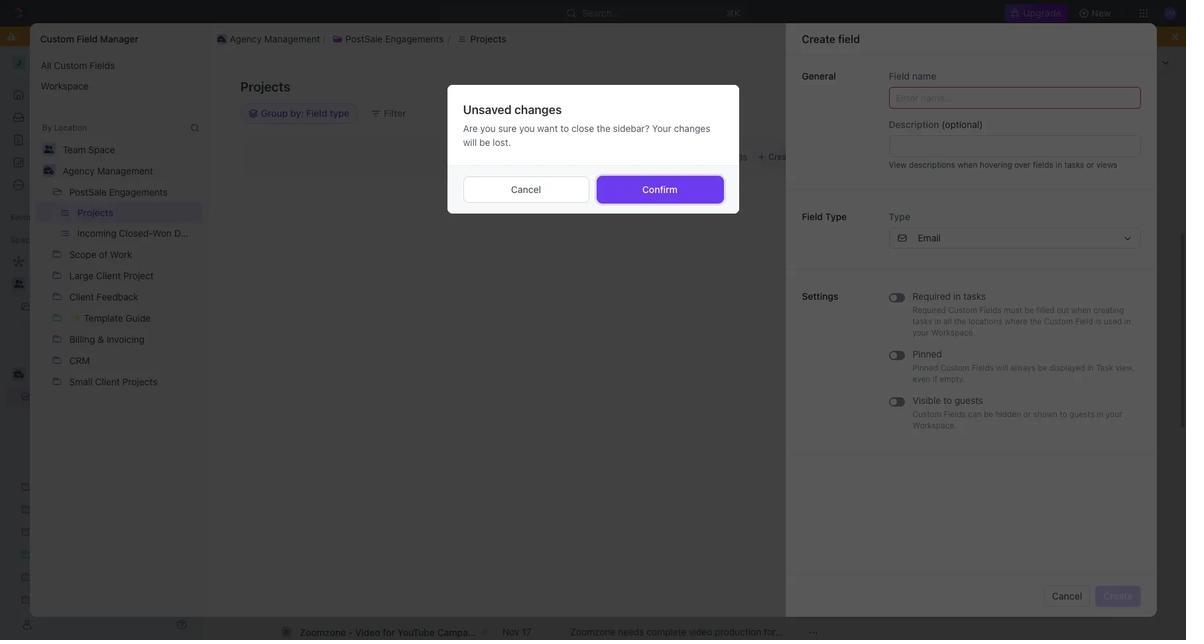 Task type: vqa. For each thing, say whether or not it's contained in the screenshot.


Task type: locate. For each thing, give the bounding box(es) containing it.
does
[[607, 151, 628, 163]]

project down work
[[123, 270, 154, 281]]

0 vertical spatial space
[[88, 144, 115, 155]]

youtube down yodoo
[[571, 638, 607, 640]]

1 vertical spatial pinned
[[913, 363, 939, 373]]

template
[[84, 312, 123, 324]]

1 horizontal spatial will
[[997, 363, 1009, 373]]

new up "package" on the bottom of page
[[617, 603, 635, 614]]

1 horizontal spatial field
[[1007, 81, 1026, 92]]

Enter name... text field
[[889, 87, 1141, 109]]

yodoo is a new company that needs an entire brand package including logo design.
[[571, 603, 767, 626]]

unsaved changes are you sure you want to close the sidebar? your changes will be lost.
[[463, 103, 711, 148]]

1 vertical spatial brand
[[703, 638, 728, 640]]

fields inside visible to guests custom fields can be hidden or shown to guests in your workspace.
[[944, 409, 967, 419]]

0 horizontal spatial a
[[609, 603, 615, 614]]

out
[[1057, 305, 1070, 315]]

you right do
[[467, 31, 483, 42]]

0 horizontal spatial for
[[383, 627, 395, 638]]

cancel inside 'unsaved changes' dialog
[[511, 184, 541, 195]]

business time image
[[218, 35, 226, 42], [14, 370, 24, 378]]

client inside 'client feedback' button
[[69, 291, 94, 303]]

by
[[42, 123, 52, 133]]

yodoo
[[571, 603, 598, 614]]

when right out
[[1072, 305, 1092, 315]]

field
[[839, 33, 861, 45], [1007, 81, 1026, 92], [1099, 81, 1118, 92]]

will
[[463, 137, 477, 148], [997, 363, 1009, 373]]

0 vertical spatial cancel button
[[463, 176, 589, 203]]

changes right the your
[[674, 123, 711, 134]]

team inside "button"
[[63, 144, 86, 155]]

new up add task
[[1078, 81, 1097, 92]]

zoomzone for zoomzone - video for youtube campaign
[[300, 627, 346, 638]]

0 horizontal spatial when
[[958, 160, 978, 170]]

0 horizontal spatial agency management button
[[57, 160, 159, 181]]

is
[[1096, 316, 1102, 326], [600, 603, 607, 614]]

0 horizontal spatial tasks
[[913, 316, 933, 326]]

0 horizontal spatial cancel
[[511, 184, 541, 195]]

engagements
[[385, 33, 444, 44], [308, 99, 425, 121], [109, 186, 168, 198], [81, 391, 141, 402]]

small client projects button
[[63, 371, 163, 392]]

want right do
[[486, 31, 507, 42]]

create
[[802, 33, 836, 45], [1047, 81, 1076, 92], [769, 152, 795, 162], [1104, 590, 1133, 601]]

space
[[88, 144, 115, 155], [57, 278, 84, 289]]

be right can
[[984, 409, 994, 419]]

unsaved changes dialog
[[447, 85, 739, 214]]

create one button
[[753, 149, 816, 165]]

unsaved
[[463, 103, 512, 117]]

guests right shown at the right bottom of page
[[1070, 409, 1095, 419]]

Search tasks... text field
[[1022, 170, 1154, 190]]

sidebar navigation
[[0, 46, 198, 640]]

team space down location
[[63, 144, 115, 155]]

workspace
[[41, 80, 88, 92]]

be left filled
[[1025, 305, 1035, 315]]

1 vertical spatial or
[[1024, 409, 1032, 419]]

list containing team space
[[30, 139, 208, 392]]

0 vertical spatial or
[[1087, 160, 1095, 170]]

list containing postsale engagements
[[30, 181, 208, 392]]

1 vertical spatial guests
[[1070, 409, 1095, 419]]

fields left can
[[944, 409, 967, 419]]

to down complete
[[654, 638, 662, 640]]

business time image inside sidebar navigation
[[14, 370, 24, 378]]

any
[[669, 151, 684, 163]]

task inside button
[[1111, 105, 1131, 116]]

1 vertical spatial projects button
[[71, 202, 203, 223]]

0 horizontal spatial business time image
[[14, 370, 24, 378]]

want up this
[[538, 123, 558, 134]]

0 vertical spatial postsale engagements button
[[326, 31, 451, 47]]

or inside visible to guests custom fields can be hidden or shown to guests in your workspace.
[[1024, 409, 1032, 419]]

custom up the all
[[949, 305, 978, 315]]

1 horizontal spatial team
[[63, 144, 86, 155]]

1 horizontal spatial agency management button
[[214, 31, 323, 47]]

client right small
[[95, 376, 120, 387]]

fields up workspace button
[[90, 60, 115, 71]]

work
[[110, 249, 132, 260]]

all
[[944, 316, 952, 326]]

your inside required in tasks required custom fields must be filled out when creating tasks in all the locations where the custom field is used in your workspace.
[[913, 328, 930, 338]]

incoming
[[77, 228, 117, 239]]

brand inside yodoo is a new company that needs an entire brand package including logo design.
[[571, 615, 596, 626]]

for right video
[[383, 627, 395, 638]]

2 vertical spatial agency management
[[32, 368, 122, 379]]

notifications?
[[591, 31, 650, 42]]

task left view,
[[1097, 363, 1114, 373]]

projects button up 'incoming closed-won deals'
[[71, 202, 203, 223]]

agency management inside sidebar navigation
[[32, 368, 122, 379]]

space for team space "button" at the left top of page
[[88, 144, 115, 155]]

0 vertical spatial add
[[950, 81, 968, 92]]

the right 'close'
[[597, 123, 611, 134]]

yodoo is a new company that needs an entire brand package including logo design. button
[[563, 597, 793, 626]]

tasks up the locations
[[964, 291, 987, 302]]

for up awareness.
[[764, 626, 776, 637]]

projects button left enable
[[451, 31, 513, 47]]

projects link
[[40, 296, 149, 317]]

1 vertical spatial new
[[617, 603, 635, 614]]

None text field
[[889, 135, 1141, 157]]

1 vertical spatial changes
[[674, 123, 711, 134]]

custom up all
[[40, 33, 74, 44]]

is left used
[[1096, 316, 1102, 326]]

custom down 'visible'
[[913, 409, 942, 419]]

be left lost.
[[480, 137, 491, 148]]

custom
[[40, 33, 74, 44], [54, 60, 87, 71], [687, 151, 720, 163], [949, 305, 978, 315], [1045, 316, 1074, 326], [941, 363, 970, 373], [913, 409, 942, 419]]

scope of work
[[69, 249, 132, 260]]

invoicing
[[107, 334, 145, 345]]

client inside large client project button
[[96, 270, 121, 281]]

needs up campaign
[[618, 626, 645, 637]]

0 vertical spatial team
[[63, 144, 86, 155]]

cancel left hide button
[[511, 184, 541, 195]]

1 vertical spatial required
[[913, 305, 947, 315]]

0 horizontal spatial add
[[950, 81, 968, 92]]

list
[[214, 31, 1133, 47], [30, 55, 208, 96], [30, 139, 208, 392], [30, 181, 208, 392], [30, 202, 208, 243]]

large client project
[[69, 270, 154, 281]]

brand down video
[[703, 638, 728, 640]]

or up search tasks... text box
[[1087, 160, 1095, 170]]

add
[[950, 81, 968, 92], [1091, 105, 1109, 116]]

be inside unsaved changes are you sure you want to close the sidebar? your changes will be lost.
[[480, 137, 491, 148]]

fields
[[90, 60, 115, 71], [723, 151, 748, 163], [980, 305, 1002, 315], [972, 363, 994, 373], [944, 409, 967, 419]]

tree containing team space
[[5, 251, 186, 640]]

add inside button
[[950, 81, 968, 92]]

or for guests
[[1024, 409, 1032, 419]]

1 horizontal spatial postsale engagements button
[[326, 31, 451, 47]]

you
[[467, 31, 483, 42], [481, 123, 496, 134], [520, 123, 535, 134]]

1 vertical spatial a
[[779, 626, 784, 637]]

agency management link
[[32, 364, 183, 385]]

youtube left campaign
[[398, 627, 435, 638]]

add left existing
[[950, 81, 968, 92]]

space inside tree
[[57, 278, 84, 289]]

1 vertical spatial agency
[[63, 165, 95, 176]]

1 horizontal spatial or
[[1087, 160, 1095, 170]]

1 horizontal spatial needs
[[698, 603, 724, 614]]

workspace button
[[35, 76, 203, 96]]

✨ template guide button
[[63, 307, 157, 328]]

cancel button left create button
[[1045, 585, 1091, 607]]

0 horizontal spatial needs
[[618, 626, 645, 637]]

cancel left create button
[[1053, 590, 1083, 601]]

changes up "sure"
[[515, 103, 562, 117]]

agency management for the bottom agency management button
[[63, 165, 153, 176]]

crm button
[[63, 350, 96, 371]]

client for small
[[95, 376, 120, 387]]

0 vertical spatial project
[[420, 142, 451, 154]]

0 horizontal spatial guests
[[955, 395, 984, 406]]

0 vertical spatial will
[[463, 137, 477, 148]]

for inside zoomzone needs complete video production for a youtube campaign to increase brand awareness.
[[764, 626, 776, 637]]

list containing all custom fields
[[30, 55, 208, 96]]

1 vertical spatial task
[[1097, 363, 1114, 373]]

team up the 'dashboards'
[[63, 144, 86, 155]]

team space inside "button"
[[63, 144, 115, 155]]

1 vertical spatial business time image
[[14, 370, 24, 378]]

or left shown at the right bottom of page
[[1024, 409, 1032, 419]]

1 horizontal spatial want
[[538, 123, 558, 134]]

space inside "button"
[[88, 144, 115, 155]]

large
[[69, 270, 94, 281]]

zoomzone left -
[[300, 627, 346, 638]]

team space inside tree
[[32, 278, 84, 289]]

1 horizontal spatial youtube
[[571, 638, 607, 640]]

postsale engagements link
[[40, 386, 149, 407]]

0 vertical spatial pinned
[[913, 348, 943, 360]]

0 vertical spatial client
[[96, 270, 121, 281]]

1 horizontal spatial for
[[764, 626, 776, 637]]

management inside sidebar navigation
[[66, 368, 122, 379]]

agency for the bottom agency management button
[[63, 165, 95, 176]]

field left type
[[802, 211, 823, 222]]

projects inside 'link'
[[40, 301, 75, 312]]

1 vertical spatial team
[[32, 278, 55, 289]]

1 vertical spatial want
[[538, 123, 558, 134]]

field inside button
[[1099, 81, 1118, 92]]

needs up 'design.'
[[698, 603, 724, 614]]

field left used
[[1076, 316, 1094, 326]]

custom down out
[[1045, 316, 1074, 326]]

0 horizontal spatial your
[[913, 328, 930, 338]]

production
[[715, 626, 762, 637]]

cancel for cancel button to the left
[[511, 184, 541, 195]]

2 required from the top
[[913, 305, 947, 315]]

1 vertical spatial cancel button
[[1045, 585, 1091, 607]]

0 vertical spatial task
[[1111, 105, 1131, 116]]

do you want to enable browser notifications?
[[453, 31, 652, 42]]

agency inside the "agency management" link
[[32, 368, 64, 379]]

the inside unsaved changes are you sure you want to close the sidebar? your changes will be lost.
[[597, 123, 611, 134]]

add inside button
[[1091, 105, 1109, 116]]

view descriptions when hovering over fields in tasks or views
[[889, 160, 1118, 170]]

task down 'create new field' button
[[1111, 105, 1131, 116]]

0 vertical spatial business time image
[[218, 35, 226, 42]]

0 horizontal spatial space
[[57, 278, 84, 289]]

0 horizontal spatial youtube
[[398, 627, 435, 638]]

1 vertical spatial space
[[57, 278, 84, 289]]

custom up "workspace"
[[54, 60, 87, 71]]

be
[[480, 137, 491, 148], [1025, 305, 1035, 315], [1038, 363, 1048, 373], [984, 409, 994, 419]]

when inside required in tasks required custom fields must be filled out when creating tasks in all the locations where the custom field is used in your workspace.
[[1072, 305, 1092, 315]]

field inside button
[[1007, 81, 1026, 92]]

0 vertical spatial required
[[913, 291, 951, 302]]

is inside yodoo is a new company that needs an entire brand package including logo design.
[[600, 603, 607, 614]]

1 vertical spatial management
[[97, 165, 153, 176]]

task
[[1111, 105, 1131, 116], [1097, 363, 1114, 373]]

1 horizontal spatial your
[[1106, 409, 1123, 419]]

if
[[933, 374, 938, 384]]

your up even on the right of page
[[913, 328, 930, 338]]

0 horizontal spatial team
[[32, 278, 55, 289]]

docs link
[[5, 129, 186, 151]]

all
[[41, 60, 51, 71]]

0 vertical spatial brand
[[571, 615, 596, 626]]

a inside zoomzone needs complete video production for a youtube campaign to increase brand awareness.
[[779, 626, 784, 637]]

0 horizontal spatial want
[[486, 31, 507, 42]]

agency for the "agency management" link
[[32, 368, 64, 379]]

tasks left the all
[[913, 316, 933, 326]]

field name
[[889, 70, 937, 82]]

0 horizontal spatial or
[[1024, 409, 1032, 419]]

0 horizontal spatial changes
[[515, 103, 562, 117]]

management
[[264, 33, 320, 44], [97, 165, 153, 176], [66, 368, 122, 379]]

-
[[349, 627, 353, 638]]

favorites button
[[5, 210, 51, 226]]

1 required from the top
[[913, 291, 951, 302]]

tree
[[5, 251, 186, 640]]

1 vertical spatial team space
[[32, 278, 84, 289]]

zoomzone - video for youtube campaign link
[[297, 623, 492, 640]]

add for add existing field
[[950, 81, 968, 92]]

client for large
[[96, 270, 121, 281]]

needs inside yodoo is a new company that needs an entire brand package including logo design.
[[698, 603, 724, 614]]

descriptions
[[910, 160, 956, 170]]

zoomzone for zoomzone needs complete video production for a youtube campaign to increase brand awareness.
[[571, 626, 616, 637]]

1 pinned from the top
[[913, 348, 943, 360]]

task inside pinned pinned custom fields will always be displayed in task view, even if empty.
[[1097, 363, 1114, 373]]

1 horizontal spatial the
[[955, 316, 967, 326]]

0 vertical spatial workspace.
[[932, 328, 976, 338]]

existing
[[970, 81, 1005, 92]]

small
[[69, 376, 93, 387]]

space for team space link
[[57, 278, 84, 289]]

tasks up search tasks... text box
[[1065, 160, 1085, 170]]

even
[[913, 374, 931, 384]]

to
[[509, 31, 518, 42], [561, 123, 569, 134], [944, 395, 953, 406], [1060, 409, 1068, 419], [654, 638, 662, 640]]

workspace. down the all
[[932, 328, 976, 338]]

general
[[802, 70, 837, 82]]

project health link
[[417, 139, 482, 158]]

new inside yodoo is a new company that needs an entire brand package including logo design.
[[617, 603, 635, 614]]

a up "package" on the bottom of page
[[609, 603, 615, 614]]

zoomzone inside zoomzone needs complete video production for a youtube campaign to increase brand awareness.
[[571, 626, 616, 637]]

zoomzone
[[571, 626, 616, 637], [300, 627, 346, 638]]

2 vertical spatial agency
[[32, 368, 64, 379]]

the right the all
[[955, 316, 967, 326]]

1 vertical spatial agency management button
[[57, 160, 159, 181]]

client feedback button
[[63, 286, 145, 307]]

list containing projects
[[30, 202, 208, 243]]

fields up the locations
[[980, 305, 1002, 315]]

1 vertical spatial agency management
[[63, 165, 153, 176]]

1 horizontal spatial tasks
[[964, 291, 987, 302]]

fields left the always
[[972, 363, 994, 373]]

want
[[486, 31, 507, 42], [538, 123, 558, 134]]

custom inside pinned pinned custom fields will always be displayed in task view, even if empty.
[[941, 363, 970, 373]]

2 vertical spatial management
[[66, 368, 122, 379]]

client up 'client feedback' button
[[96, 270, 121, 281]]

1 vertical spatial project
[[123, 270, 154, 281]]

create inside 'create new field' button
[[1047, 81, 1076, 92]]

client down the large
[[69, 291, 94, 303]]

team space
[[63, 144, 115, 155], [32, 278, 84, 289]]

project left "health"
[[420, 142, 451, 154]]

you right are
[[481, 123, 496, 134]]

a up awareness.
[[779, 626, 784, 637]]

will left the always
[[997, 363, 1009, 373]]

your down view,
[[1106, 409, 1123, 419]]

1 horizontal spatial a
[[779, 626, 784, 637]]

you right "sure"
[[520, 123, 535, 134]]

0 horizontal spatial projects button
[[71, 202, 203, 223]]

1 vertical spatial client
[[69, 291, 94, 303]]

browser
[[553, 31, 588, 42]]

✨ template guide
[[69, 312, 151, 324]]

2 vertical spatial client
[[95, 376, 120, 387]]

1 horizontal spatial zoomzone
[[571, 626, 616, 637]]

create inside create one button
[[769, 152, 795, 162]]

team inside sidebar navigation
[[32, 278, 55, 289]]

cancel button down this
[[463, 176, 589, 203]]

workspace. down 'visible'
[[913, 421, 957, 431]]

an
[[727, 603, 737, 614]]

new button
[[1074, 3, 1120, 24]]

0 vertical spatial is
[[1096, 316, 1102, 326]]

to left 'close'
[[561, 123, 569, 134]]

1 vertical spatial will
[[997, 363, 1009, 373]]

team space down scope
[[32, 278, 84, 289]]

custom up empty.
[[941, 363, 970, 373]]

user group image
[[14, 280, 24, 288]]

be right the always
[[1038, 363, 1048, 373]]

0 horizontal spatial will
[[463, 137, 477, 148]]

of
[[99, 249, 108, 260]]

1 vertical spatial postsale engagements button
[[63, 181, 174, 202]]

1 vertical spatial when
[[1072, 305, 1092, 315]]

0 horizontal spatial postsale engagements button
[[63, 181, 174, 202]]

workspace. inside required in tasks required custom fields must be filled out when creating tasks in all the locations where the custom field is used in your workspace.
[[932, 328, 976, 338]]

will inside pinned pinned custom fields will always be displayed in task view, even if empty.
[[997, 363, 1009, 373]]

0 vertical spatial cancel
[[511, 184, 541, 195]]

by location
[[42, 123, 87, 133]]

brand down yodoo
[[571, 615, 596, 626]]

guests up can
[[955, 395, 984, 406]]

fields left create one button
[[723, 151, 748, 163]]

add down 'create new field' button
[[1091, 105, 1109, 116]]

custom inside visible to guests custom fields can be hidden or shown to guests in your workspace.
[[913, 409, 942, 419]]

confirm button
[[597, 176, 723, 203]]

is up "package" on the bottom of page
[[600, 603, 607, 614]]

team right user group 'image'
[[32, 278, 55, 289]]

1 horizontal spatial add
[[1091, 105, 1109, 116]]

client feedback
[[69, 291, 139, 303]]

locations
[[969, 316, 1003, 326]]

1 horizontal spatial new
[[1078, 81, 1097, 92]]

will down are
[[463, 137, 477, 148]]

zoomzone down yodoo
[[571, 626, 616, 637]]

brand
[[571, 615, 596, 626], [703, 638, 728, 640]]

create new field button
[[1039, 76, 1126, 98]]

create new field
[[1047, 81, 1118, 92]]

custom field manager
[[40, 33, 139, 44]]

client inside small client projects button
[[95, 376, 120, 387]]

increase
[[665, 638, 701, 640]]

lost.
[[493, 137, 511, 148]]

0 vertical spatial team space
[[63, 144, 115, 155]]

field for add existing field
[[1007, 81, 1026, 92]]

agency management button
[[214, 31, 323, 47], [57, 160, 159, 181]]

feedback
[[97, 291, 139, 303]]

the down filled
[[1030, 316, 1042, 326]]

when left the hovering
[[958, 160, 978, 170]]



Task type: describe. For each thing, give the bounding box(es) containing it.
0 vertical spatial agency management
[[230, 33, 320, 44]]

logo
[[678, 615, 697, 626]]

0 vertical spatial want
[[486, 31, 507, 42]]

is inside required in tasks required custom fields must be filled out when creating tasks in all the locations where the custom field is used in your workspace.
[[1096, 316, 1102, 326]]

(optional)
[[942, 119, 983, 130]]

to left enable
[[509, 31, 518, 42]]

billing & invoicing button
[[63, 328, 151, 350]]

spaces
[[11, 235, 39, 245]]

field for create new field
[[1099, 81, 1118, 92]]

docs
[[32, 134, 54, 145]]

always
[[1011, 363, 1036, 373]]

creating
[[1094, 305, 1125, 315]]

dashboards
[[32, 157, 83, 168]]

add task
[[1091, 105, 1131, 116]]

upgrade
[[1024, 7, 1062, 19]]

tree inside sidebar navigation
[[5, 251, 186, 640]]

sure
[[499, 123, 517, 134]]

✨
[[69, 312, 81, 324]]

engagements inside the postsale engagements link
[[81, 391, 141, 402]]

team space for team space "button" at the left top of page
[[63, 144, 115, 155]]

to inside unsaved changes are you sure you want to close the sidebar? your changes will be lost.
[[561, 123, 569, 134]]

all custom fields button
[[35, 55, 203, 76]]

project inside button
[[123, 270, 154, 281]]

visible
[[913, 395, 942, 406]]

team space for team space link
[[32, 278, 84, 289]]

zoomzone needs complete video production for a youtube campaign to increase brand awareness.
[[571, 626, 786, 640]]

fields inside button
[[90, 60, 115, 71]]

project health
[[420, 142, 482, 154]]

to inside zoomzone needs complete video production for a youtube campaign to increase brand awareness.
[[654, 638, 662, 640]]

0 vertical spatial agency management button
[[214, 31, 323, 47]]

large client project button
[[63, 265, 160, 286]]

1 horizontal spatial cancel button
[[1045, 585, 1091, 607]]

incoming closed-won deals
[[77, 228, 198, 239]]

deals
[[174, 228, 198, 239]]

fields inside pinned pinned custom fields will always be displayed in task view, even if empty.
[[972, 363, 994, 373]]

scope
[[69, 249, 96, 260]]

displayed
[[1050, 363, 1086, 373]]

add existing field button
[[942, 76, 1034, 98]]

be inside pinned pinned custom fields will always be displayed in task view, even if empty.
[[1038, 363, 1048, 373]]

hovering
[[980, 160, 1013, 170]]

&
[[98, 334, 104, 345]]

0 horizontal spatial cancel button
[[463, 176, 589, 203]]

pinned pinned custom fields will always be displayed in task view, even if empty.
[[913, 348, 1135, 384]]

0 vertical spatial when
[[958, 160, 978, 170]]

your inside visible to guests custom fields can be hidden or shown to guests in your workspace.
[[1106, 409, 1123, 419]]

dashboards link
[[5, 152, 186, 173]]

2 pinned from the top
[[913, 363, 939, 373]]

have
[[647, 151, 667, 163]]

create one
[[769, 152, 811, 162]]

custom inside all custom fields button
[[54, 60, 87, 71]]

1 horizontal spatial project
[[420, 142, 451, 154]]

video
[[355, 627, 381, 638]]

1 horizontal spatial changes
[[674, 123, 711, 134]]

field inside required in tasks required custom fields must be filled out when creating tasks in all the locations where the custom field is used in your workspace.
[[1076, 316, 1094, 326]]

package
[[598, 615, 634, 626]]

0 vertical spatial agency
[[230, 33, 262, 44]]

incoming closed-won deals button
[[71, 223, 203, 243]]

youtube inside zoomzone - video for youtube campaign link
[[398, 627, 435, 638]]

fields inside required in tasks required custom fields must be filled out when creating tasks in all the locations where the custom field is used in your workspace.
[[980, 305, 1002, 315]]

brand inside zoomzone needs complete video production for a youtube campaign to increase brand awareness.
[[703, 638, 728, 640]]

want inside unsaved changes are you sure you want to close the sidebar? your changes will be lost.
[[538, 123, 558, 134]]

hidden
[[996, 409, 1022, 419]]

a inside yodoo is a new company that needs an entire brand package including logo design.
[[609, 603, 615, 614]]

will inside unsaved changes are you sure you want to close the sidebar? your changes will be lost.
[[463, 137, 477, 148]]

awareness.
[[731, 638, 779, 640]]

0 vertical spatial tasks
[[1065, 160, 1085, 170]]

description
[[889, 119, 940, 130]]

that
[[679, 603, 696, 614]]

0 vertical spatial guests
[[955, 395, 984, 406]]

field type
[[802, 211, 847, 222]]

list containing agency management
[[214, 31, 1133, 47]]

cancel for the right cancel button
[[1053, 590, 1083, 601]]

youtube inside zoomzone needs complete video production for a youtube campaign to increase brand awareness.
[[571, 638, 607, 640]]

type
[[826, 211, 847, 222]]

in inside visible to guests custom fields can be hidden or shown to guests in your workspace.
[[1098, 409, 1104, 419]]

create inside create button
[[1104, 590, 1133, 601]]

upgrade link
[[1005, 4, 1068, 23]]

be inside required in tasks required custom fields must be filled out when creating tasks in all the locations where the custom field is used in your workspace.
[[1025, 305, 1035, 315]]

entire
[[740, 603, 764, 614]]

design.
[[699, 615, 731, 626]]

zoomzone - video for youtube campaign
[[300, 627, 482, 638]]

views
[[1097, 160, 1118, 170]]

team space button
[[57, 139, 121, 160]]

2 vertical spatial tasks
[[913, 316, 933, 326]]

team for team space "button" at the left top of page
[[63, 144, 86, 155]]

including
[[637, 615, 676, 626]]

new
[[1092, 7, 1112, 19]]

create for field
[[802, 33, 836, 45]]

are
[[463, 123, 478, 134]]

0 horizontal spatial field
[[839, 33, 861, 45]]

or for when
[[1087, 160, 1095, 170]]

custom right any on the top of the page
[[687, 151, 720, 163]]

postsale engagements inside the postsale engagements link
[[40, 391, 141, 402]]

used
[[1104, 316, 1123, 326]]

enable
[[521, 31, 550, 42]]

needs inside zoomzone needs complete video production for a youtube campaign to increase brand awareness.
[[618, 626, 645, 637]]

crm
[[69, 355, 90, 366]]

home link
[[5, 84, 186, 105]]

to right shown at the right bottom of page
[[1060, 409, 1068, 419]]

workspace. inside visible to guests custom fields can be hidden or shown to guests in your workspace.
[[913, 421, 957, 431]]

create button
[[1096, 585, 1141, 607]]

visible to guests custom fields can be hidden or shown to guests in your workspace.
[[913, 395, 1123, 431]]

agency management for the "agency management" link
[[32, 368, 122, 379]]

create for one
[[769, 152, 795, 162]]

description (optional)
[[889, 119, 983, 130]]

1 horizontal spatial business time image
[[218, 35, 226, 42]]

manager
[[100, 33, 139, 44]]

postsale inside tree
[[40, 391, 78, 402]]

in inside pinned pinned custom fields will always be displayed in task view, even if empty.
[[1088, 363, 1095, 373]]

add for add task
[[1091, 105, 1109, 116]]

create for new
[[1047, 81, 1076, 92]]

this
[[550, 151, 568, 163]]

view
[[889, 160, 907, 170]]

1 vertical spatial tasks
[[964, 291, 987, 302]]

be inside visible to guests custom fields can be hidden or shown to guests in your workspace.
[[984, 409, 994, 419]]

favorites
[[11, 212, 46, 222]]

home
[[32, 89, 57, 100]]

company
[[637, 603, 676, 614]]

scope of work button
[[63, 243, 138, 265]]

name
[[913, 70, 937, 82]]

Search... text field
[[990, 108, 1118, 119]]

one
[[797, 152, 811, 162]]

sidebar?
[[613, 123, 650, 134]]

search...
[[582, 7, 620, 19]]

team for team space link
[[32, 278, 55, 289]]

to right 'visible'
[[944, 395, 953, 406]]

0 vertical spatial projects button
[[451, 31, 513, 47]]

field left name
[[889, 70, 910, 82]]

your
[[653, 123, 672, 134]]

0 vertical spatial changes
[[515, 103, 562, 117]]

settings
[[802, 291, 839, 302]]

can
[[969, 409, 982, 419]]

hide
[[565, 175, 583, 185]]

2 horizontal spatial the
[[1030, 316, 1042, 326]]

close
[[572, 123, 595, 134]]

guide
[[126, 312, 151, 324]]

0 vertical spatial management
[[264, 33, 320, 44]]

this location does not have any custom fields
[[550, 151, 748, 163]]

field up all custom fields
[[77, 33, 98, 44]]

closed-
[[119, 228, 153, 239]]

add task button
[[1083, 100, 1139, 121]]

billing
[[69, 334, 95, 345]]



